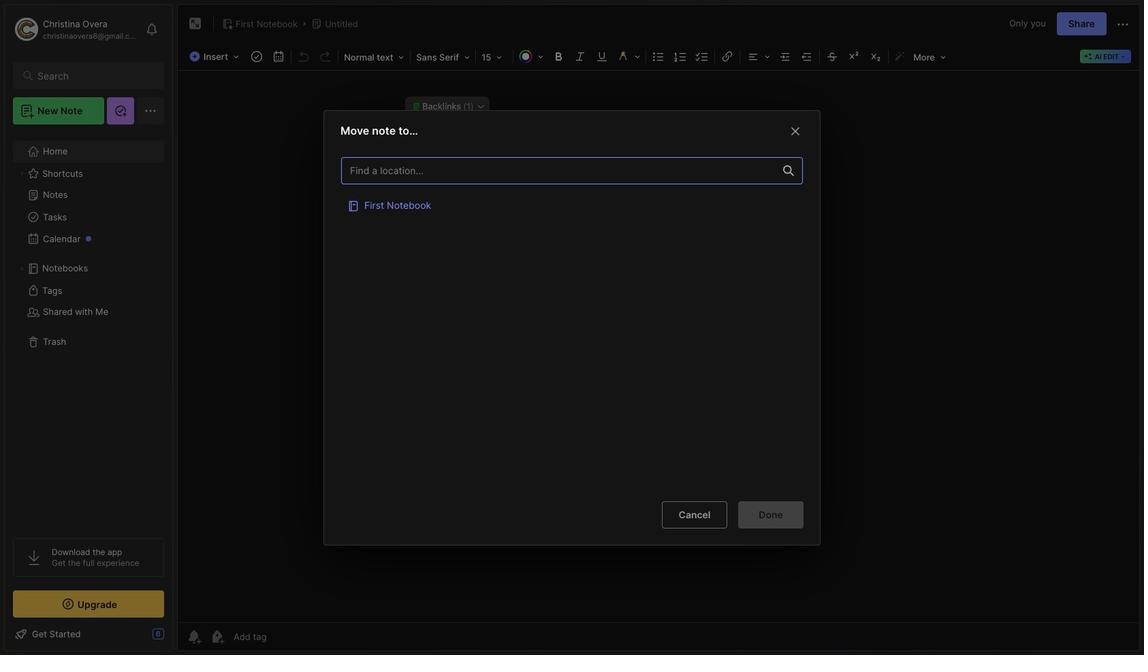 Task type: locate. For each thing, give the bounding box(es) containing it.
tree
[[5, 133, 172, 526]]

None search field
[[37, 67, 152, 84]]

superscript image
[[845, 47, 864, 66]]

tree inside main element
[[5, 133, 172, 526]]

none search field inside main element
[[37, 67, 152, 84]]

highlight image
[[613, 47, 644, 66]]

heading level image
[[340, 48, 409, 65]]

more image
[[909, 48, 950, 65]]

expand notebooks image
[[18, 265, 26, 273]]

main element
[[0, 0, 177, 656]]

Find a location field
[[334, 150, 810, 490]]

cell inside find a location field
[[341, 191, 803, 218]]

bold image
[[549, 47, 568, 66]]

checklist image
[[693, 47, 712, 66]]

bulleted list image
[[649, 47, 668, 66]]

numbered list image
[[671, 47, 690, 66]]

cell
[[341, 191, 803, 218]]

alignment image
[[742, 47, 774, 66]]

Find a location… text field
[[342, 159, 775, 182]]

insert image
[[186, 48, 246, 65]]

outdent image
[[798, 47, 817, 66]]



Task type: vqa. For each thing, say whether or not it's contained in the screenshot.
Main element
yes



Task type: describe. For each thing, give the bounding box(es) containing it.
subscript image
[[866, 47, 885, 66]]

add a reminder image
[[186, 629, 202, 646]]

calendar event image
[[269, 47, 288, 66]]

close image
[[787, 123, 804, 139]]

strikethrough image
[[823, 47, 842, 66]]

indent image
[[776, 47, 795, 66]]

Note Editor text field
[[178, 70, 1139, 623]]

add tag image
[[209, 629, 225, 646]]

font family image
[[412, 48, 474, 65]]

task image
[[247, 47, 266, 66]]

expand note image
[[187, 16, 204, 32]]

font size image
[[478, 48, 512, 65]]

note window element
[[177, 4, 1140, 652]]

underline image
[[593, 47, 612, 66]]

Search text field
[[37, 69, 152, 82]]

insert link image
[[718, 47, 737, 66]]

italic image
[[571, 47, 590, 66]]

font color image
[[515, 47, 548, 66]]



